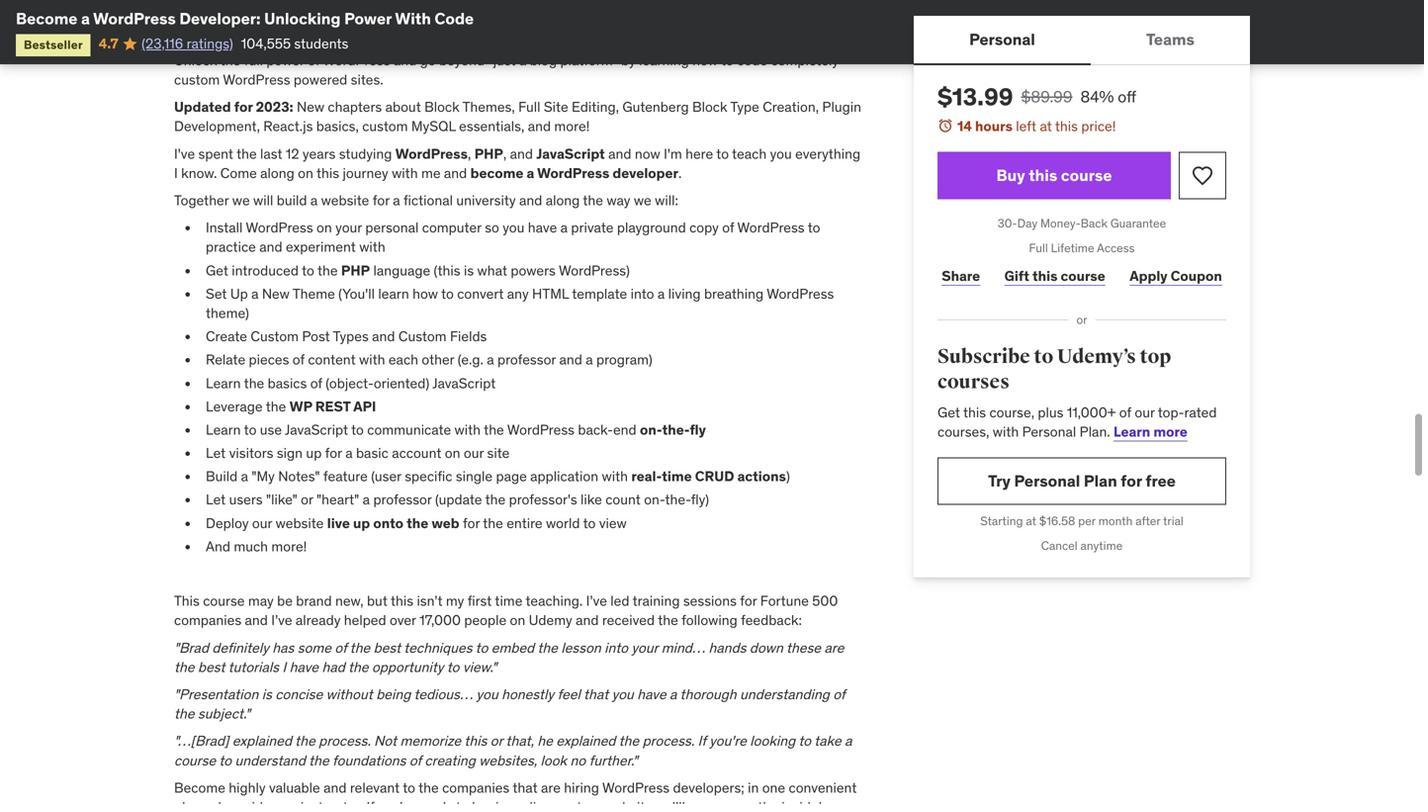 Task type: locate. For each thing, give the bounding box(es) containing it.
along down become a wordpress developer .
[[546, 191, 580, 209]]

0 vertical spatial you're
[[709, 732, 747, 750]]

2 , from the left
[[503, 145, 507, 163]]

i inside and now i'm here to teach you everything i know. come along on this journey with me and
[[174, 164, 178, 182]]

custom down 'unlock'
[[174, 71, 220, 89]]

0 horizontal spatial if
[[366, 798, 375, 804]]

full
[[518, 98, 540, 116], [1029, 240, 1048, 256]]

way
[[607, 191, 631, 209]]

1 horizontal spatial new
[[297, 98, 324, 116]]

access
[[1097, 240, 1135, 256]]

1 vertical spatial become
[[174, 779, 225, 797]]

types
[[333, 327, 369, 345]]

1 horizontal spatial more!
[[554, 117, 590, 135]]

let up "build"
[[206, 444, 226, 462]]

0 horizontal spatial is
[[262, 685, 272, 703]]

0 horizontal spatial best
[[198, 658, 225, 676]]

get up courses,
[[938, 403, 960, 421]]

0 horizontal spatial explained
[[232, 732, 292, 750]]

try
[[988, 471, 1011, 491]]

0 horizontal spatial block
[[424, 98, 460, 116]]

block up the mysql essentials,
[[424, 98, 460, 116]]

professor
[[497, 351, 556, 369], [373, 491, 432, 509]]

time right first
[[495, 592, 523, 610]]

with inside and now i'm here to teach you everything i know. come along on this journey with me and
[[392, 164, 418, 182]]

back
[[1081, 216, 1108, 231]]

mysql essentials,
[[411, 117, 525, 135]]

or up 'websites,'
[[490, 732, 503, 750]]

completely
[[771, 51, 839, 69]]

wordpress up sites.
[[323, 51, 390, 69]]

become up place at the left bottom
[[174, 779, 225, 797]]

a inside unlock the full power of wordpress and go beyond "just a blog platform" by learning how to code completely custom wordpress powered sites.
[[519, 51, 526, 69]]

and left go
[[394, 51, 417, 69]]

1 horizontal spatial ,
[[503, 145, 507, 163]]

1 horizontal spatial you're
[[709, 732, 747, 750]]

that up coding
[[513, 779, 538, 797]]

1 vertical spatial php
[[341, 261, 370, 279]]

to right here
[[716, 145, 729, 163]]

people
[[464, 611, 507, 629]]

personal up $16.58
[[1014, 471, 1080, 491]]

come
[[220, 164, 257, 182]]

more! inside together we will build a website for a fictional university and along the way we will: install wordpress on your personal computer so you have a private playground copy of wordpress to practice and experiment with get introduced to the php language (this is what powers wordpress) set up a new theme (you'll learn how to convert any html template into a living breathing wordpress theme) create custom post types and custom fields relate pieces of content with each other (e.g. a professor and a program) learn the basics of (object-oriented) javascript leverage the wp rest api learn to use javascript to communicate with the wordpress back-end on-the-fly let visitors sign up for a basic account on our site build a "my notes" feature (user specific single page application with real-time crud actions ) let users "like" or "heart" a professor (update the professor's like count on-the-fly) deploy our website live up onto the web for the entire world to view and much more!
[[271, 537, 307, 555]]

your
[[335, 219, 362, 236], [631, 639, 658, 657]]

2 process. from the left
[[642, 732, 695, 750]]

1 horizontal spatial or
[[490, 732, 503, 750]]

lesson
[[561, 639, 601, 657]]

become inside this course may be brand new, but this isn't my first time teaching. i've led training sessions for fortune 500 companies and i've already helped over 17,000 people on udemy and received the following feedback: "brad definitely has some of the best techniques to embed the lesson into your mind… hands down these are the best tutorials i have had the opportunity to view." "presentation is concise without being tedious… you honestly feel that you have a thorough understanding of the subject." "…[brad] explained the process. not memorize this or that, he explained the process. if you're looking to take a course to understand the foundations of creating websites, look no further." become highly valuable and relevant to the companies that are hiring wordpress developers; in one convenient place alongside one instructor. if you're ready to begin coding custom websites - i'll see you on the inside!
[[174, 779, 225, 797]]

a right "heart"
[[363, 491, 370, 509]]

get inside get this course, plus 11,000+ of our top-rated courses, with personal plan.
[[938, 403, 960, 421]]

after
[[1136, 513, 1161, 529]]

1 vertical spatial new
[[262, 285, 290, 303]]

a right the become
[[527, 164, 534, 182]]

0 vertical spatial along
[[260, 164, 294, 182]]

and up instructor.
[[324, 779, 347, 797]]

sites.
[[351, 71, 383, 89]]

tutorials
[[228, 658, 279, 676]]

with down course,
[[993, 423, 1019, 440]]

1 horizontal spatial full
[[1029, 240, 1048, 256]]

create
[[206, 327, 247, 345]]

the left web
[[407, 514, 428, 532]]

into down the 'received'
[[604, 639, 628, 657]]

php inside together we will build a website for a fictional university and along the way we will: install wordpress on your personal computer so you have a private playground copy of wordpress to practice and experiment with get introduced to the php language (this is what powers wordpress) set up a new theme (you'll learn how to convert any html template into a living breathing wordpress theme) create custom post types and custom fields relate pieces of content with each other (e.g. a professor and a program) learn the basics of (object-oriented) javascript leverage the wp rest api learn to use javascript to communicate with the wordpress back-end on-the-fly let visitors sign up for a basic account on our site build a "my notes" feature (user specific single page application with real-time crud actions ) let users "like" or "heart" a professor (update the professor's like count on-the-fly) deploy our website live up onto the web for the entire world to view and much more!
[[341, 261, 370, 279]]

this inside and now i'm here to teach you everything i know. come along on this journey with me and
[[316, 164, 339, 182]]

day
[[1017, 216, 1038, 231]]

our
[[1135, 403, 1155, 421], [464, 444, 484, 462], [252, 514, 272, 532]]

0 horizontal spatial at
[[1026, 513, 1036, 529]]

of up powered in the top of the page
[[308, 51, 320, 69]]

2 block from the left
[[692, 98, 727, 116]]

of down memorize
[[409, 751, 421, 769]]

0 vertical spatial if
[[698, 732, 706, 750]]

how inside unlock the full power of wordpress and go beyond "just a blog platform" by learning how to code completely custom wordpress powered sites.
[[692, 51, 718, 69]]

1 horizontal spatial custom
[[398, 327, 447, 345]]

along for on
[[260, 164, 294, 182]]

custom down hiring
[[555, 798, 601, 804]]

developer
[[613, 164, 678, 182]]

1 horizontal spatial that
[[584, 685, 609, 703]]

0 horizontal spatial our
[[252, 514, 272, 532]]

experiment
[[286, 238, 356, 256]]

content
[[308, 351, 356, 369]]

0 vertical spatial is
[[464, 261, 474, 279]]

to down techniques at the bottom
[[447, 658, 459, 676]]

1 horizontal spatial javascript
[[536, 145, 605, 163]]

0 vertical spatial more!
[[554, 117, 590, 135]]

or up udemy's
[[1077, 312, 1087, 328]]

1 vertical spatial javascript
[[285, 421, 348, 439]]

at inside starting at $16.58 per month after trial cancel anytime
[[1026, 513, 1036, 529]]

time inside this course may be brand new, but this isn't my first time teaching. i've led training sessions for fortune 500 companies and i've already helped over 17,000 people on udemy and received the following feedback: "brad definitely has some of the best techniques to embed the lesson into your mind… hands down these are the best tutorials i have had the opportunity to view." "presentation is concise without being tedious… you honestly feel that you have a thorough understanding of the subject." "…[brad] explained the process. not memorize this or that, he explained the process. if you're looking to take a course to understand the foundations of creating websites, look no further." become highly valuable and relevant to the companies that are hiring wordpress developers; in one convenient place alongside one instructor. if you're ready to begin coding custom websites - i'll see you on the inside!
[[495, 592, 523, 610]]

2 vertical spatial custom
[[555, 798, 601, 804]]

javascript down wp
[[285, 421, 348, 439]]

1 vertical spatial are
[[541, 779, 561, 797]]

your inside this course may be brand new, but this isn't my first time teaching. i've led training sessions for fortune 500 companies and i've already helped over 17,000 people on udemy and received the following feedback: "brad definitely has some of the best techniques to embed the lesson into your mind… hands down these are the best tutorials i have had the opportunity to view." "presentation is concise without being tedious… you honestly feel that you have a thorough understanding of the subject." "…[brad] explained the process. not memorize this or that, he explained the process. if you're looking to take a course to understand the foundations of creating websites, look no further." become highly valuable and relevant to the companies that are hiring wordpress developers; in one convenient place alongside one instructor. if you're ready to begin coding custom websites - i'll see you on the inside!
[[631, 639, 658, 657]]

pieces
[[249, 351, 289, 369]]

0 horizontal spatial are
[[541, 779, 561, 797]]

this right buy
[[1029, 165, 1058, 185]]

professor right (e.g.
[[497, 351, 556, 369]]

he
[[537, 732, 553, 750]]

more! right much
[[271, 537, 307, 555]]

new inside new chapters about block themes, full site editing, gutenberg block type creation, plugin development, react.js basics, custom mysql essentials, and more!
[[297, 98, 324, 116]]

1 horizontal spatial one
[[762, 779, 785, 797]]

1 horizontal spatial become
[[174, 779, 225, 797]]

and inside unlock the full power of wordpress and go beyond "just a blog platform" by learning how to code completely custom wordpress powered sites.
[[394, 51, 417, 69]]

html template
[[532, 285, 627, 303]]

have
[[528, 219, 557, 236], [289, 658, 319, 676], [637, 685, 666, 703]]

1 vertical spatial if
[[366, 798, 375, 804]]

and left now
[[608, 145, 631, 163]]

ready
[[419, 798, 453, 804]]

0 vertical spatial let
[[206, 444, 226, 462]]

0 vertical spatial your
[[335, 219, 362, 236]]

month
[[1099, 513, 1133, 529]]

to left the code
[[721, 51, 734, 69]]

of inside unlock the full power of wordpress and go beyond "just a blog platform" by learning how to code completely custom wordpress powered sites.
[[308, 51, 320, 69]]

i inside this course may be brand new, but this isn't my first time teaching. i've led training sessions for fortune 500 companies and i've already helped over 17,000 people on udemy and received the following feedback: "brad definitely has some of the best techniques to embed the lesson into your mind… hands down these are the best tutorials i have had the opportunity to view." "presentation is concise without being tedious… you honestly feel that you have a thorough understanding of the subject." "…[brad] explained the process. not memorize this or that, he explained the process. if you're looking to take a course to understand the foundations of creating websites, look no further." become highly valuable and relevant to the companies that are hiring wordpress developers; in one convenient place alongside one instructor. if you're ready to begin coding custom websites - i'll see you on the inside!
[[282, 658, 286, 676]]

1 vertical spatial how
[[413, 285, 438, 303]]

1 vertical spatial professor
[[373, 491, 432, 509]]

is inside together we will build a website for a fictional university and along the way we will: install wordpress on your personal computer so you have a private playground copy of wordpress to practice and experiment with get introduced to the php language (this is what powers wordpress) set up a new theme (you'll learn how to convert any html template into a living breathing wordpress theme) create custom post types and custom fields relate pieces of content with each other (e.g. a professor and a program) learn the basics of (object-oriented) javascript leverage the wp rest api learn to use javascript to communicate with the wordpress back-end on-the-fly let visitors sign up for a basic account on our site build a "my notes" feature (user specific single page application with real-time crud actions ) let users "like" or "heart" a professor (update the professor's like count on-the-fly) deploy our website live up onto the web for the entire world to view and much more!
[[464, 261, 474, 279]]

a left living on the left top of page
[[658, 285, 665, 303]]

30-
[[998, 216, 1017, 231]]

custom
[[251, 327, 299, 345], [398, 327, 447, 345]]

tab list
[[914, 16, 1250, 65]]

i
[[174, 164, 178, 182], [282, 658, 286, 676]]

hiring
[[564, 779, 599, 797]]

, up the become
[[503, 145, 507, 163]]

into left living on the left top of page
[[631, 285, 654, 303]]

basics
[[268, 374, 307, 392]]

block left "type"
[[692, 98, 727, 116]]

honestly
[[502, 685, 554, 703]]

1 horizontal spatial professor
[[497, 351, 556, 369]]

along inside together we will build a website for a fictional university and along the way we will: install wordpress on your personal computer so you have a private playground copy of wordpress to practice and experiment with get introduced to the php language (this is what powers wordpress) set up a new theme (you'll learn how to convert any html template into a living breathing wordpress theme) create custom post types and custom fields relate pieces of content with each other (e.g. a professor and a program) learn the basics of (object-oriented) javascript leverage the wp rest api learn to use javascript to communicate with the wordpress back-end on-the-fly let visitors sign up for a basic account on our site build a "my notes" feature (user specific single page application with real-time crud actions ) let users "like" or "heart" a professor (update the professor's like count on-the-fly) deploy our website live up onto the web for the entire world to view and much more!
[[546, 191, 580, 209]]

to down "…[brad]
[[219, 751, 232, 769]]

mind…
[[661, 639, 705, 657]]

personal inside personal button
[[969, 29, 1035, 49]]

visitors
[[229, 444, 273, 462]]

unlock
[[174, 51, 217, 69]]

how right learn
[[413, 285, 438, 303]]

0 horizontal spatial javascript
[[285, 421, 348, 439]]

full for site
[[518, 98, 540, 116]]

the up further."
[[619, 732, 639, 750]]

(this
[[434, 261, 461, 279]]

0 vertical spatial time
[[662, 467, 692, 485]]

to inside subscribe to udemy's top courses
[[1034, 345, 1053, 369]]

creation,
[[763, 98, 819, 116]]

learn more link
[[1114, 423, 1188, 440]]

more!
[[554, 117, 590, 135], [271, 537, 307, 555]]

a right (e.g.
[[487, 351, 494, 369]]

1 horizontal spatial process.
[[642, 732, 695, 750]]

i've down the be
[[271, 611, 292, 629]]

into
[[631, 285, 654, 303], [604, 639, 628, 657]]

a right take
[[845, 732, 852, 750]]

the down helped
[[350, 639, 370, 657]]

2 vertical spatial have
[[637, 685, 666, 703]]

website down "like"
[[276, 514, 324, 532]]

on- down real-
[[644, 491, 665, 509]]

wordpress up site
[[507, 421, 575, 439]]

with
[[395, 8, 431, 29]]

see
[[689, 798, 711, 804]]

1 vertical spatial at
[[1026, 513, 1036, 529]]

1 horizontal spatial explained
[[556, 732, 616, 750]]

1 horizontal spatial time
[[662, 467, 692, 485]]

entire
[[507, 514, 543, 532]]

104,555
[[241, 35, 291, 52]]

0 horizontal spatial custom
[[174, 71, 220, 89]]

course down lifetime
[[1061, 267, 1106, 285]]

1 horizontal spatial block
[[692, 98, 727, 116]]

this up courses,
[[963, 403, 986, 421]]

1 horizontal spatial get
[[938, 403, 960, 421]]

of up learn more link
[[1119, 403, 1131, 421]]

get
[[206, 261, 228, 279], [938, 403, 960, 421]]

your inside together we will build a website for a fictional university and along the way we will: install wordpress on your personal computer so you have a private playground copy of wordpress to practice and experiment with get introduced to the php language (this is what powers wordpress) set up a new theme (you'll learn how to convert any html template into a living breathing wordpress theme) create custom post types and custom fields relate pieces of content with each other (e.g. a professor and a program) learn the basics of (object-oriented) javascript leverage the wp rest api learn to use javascript to communicate with the wordpress back-end on-the-fly let visitors sign up for a basic account on our site build a "my notes" feature (user specific single page application with real-time crud actions ) let users "like" or "heart" a professor (update the professor's like count on-the-fly) deploy our website live up onto the web for the entire world to view and much more!
[[335, 219, 362, 236]]

end
[[613, 421, 637, 439]]

1 horizontal spatial i've
[[586, 592, 607, 610]]

0 vertical spatial get
[[206, 261, 228, 279]]

0 vertical spatial professor
[[497, 351, 556, 369]]

language
[[373, 261, 430, 279]]

to right relevant
[[403, 779, 415, 797]]

full inside 30-day money-back guarantee full lifetime access
[[1029, 240, 1048, 256]]

or inside this course may be brand new, but this isn't my first time teaching. i've led training sessions for fortune 500 companies and i've already helped over 17,000 people on udemy and received the following feedback: "brad definitely has some of the best techniques to embed the lesson into your mind… hands down these are the best tutorials i have had the opportunity to view." "presentation is concise without being tedious… you honestly feel that you have a thorough understanding of the subject." "…[brad] explained the process. not memorize this or that, he explained the process. if you're looking to take a course to understand the foundations of creating websites, look no further." become highly valuable and relevant to the companies that are hiring wordpress developers; in one convenient place alongside one instructor. if you're ready to begin coding custom websites - i'll see you on the inside!
[[490, 732, 503, 750]]

being
[[376, 685, 411, 703]]

are right these
[[824, 639, 844, 657]]

0 horizontal spatial php
[[341, 261, 370, 279]]

along inside and now i'm here to teach you everything i know. come along on this journey with me and
[[260, 164, 294, 182]]

is inside this course may be brand new, but this isn't my first time teaching. i've led training sessions for fortune 500 companies and i've already helped over 17,000 people on udemy and received the following feedback: "brad definitely has some of the best techniques to embed the lesson into your mind… hands down these are the best tutorials i have had the opportunity to view." "presentation is concise without being tedious… you honestly feel that you have a thorough understanding of the subject." "…[brad] explained the process. not memorize this or that, he explained the process. if you're looking to take a course to understand the foundations of creating websites, look no further." become highly valuable and relevant to the companies that are hiring wordpress developers; in one convenient place alongside one instructor. if you're ready to begin coding custom websites - i'll see you on the inside!
[[262, 685, 272, 703]]

14
[[957, 117, 972, 135]]

2 vertical spatial or
[[490, 732, 503, 750]]

1 horizontal spatial up
[[353, 514, 370, 532]]

for left free
[[1121, 471, 1142, 491]]

convert
[[457, 285, 504, 303]]

time inside together we will build a website for a fictional university and along the way we will: install wordpress on your personal computer so you have a private playground copy of wordpress to practice and experiment with get introduced to the php language (this is what powers wordpress) set up a new theme (you'll learn how to convert any html template into a living breathing wordpress theme) create custom post types and custom fields relate pieces of content with each other (e.g. a professor and a program) learn the basics of (object-oriented) javascript leverage the wp rest api learn to use javascript to communicate with the wordpress back-end on-the-fly let visitors sign up for a basic account on our site build a "my notes" feature (user specific single page application with real-time crud actions ) let users "like" or "heart" a professor (update the professor's like count on-the-fly) deploy our website live up onto the web for the entire world to view and much more!
[[662, 467, 692, 485]]

1 horizontal spatial custom
[[362, 117, 408, 135]]

1 vertical spatial companies
[[442, 779, 510, 797]]

any
[[507, 285, 529, 303]]

updated for 2023:
[[174, 98, 293, 116]]

become up bestseller
[[16, 8, 78, 29]]

custom inside new chapters about block themes, full site editing, gutenberg block type creation, plugin development, react.js basics, custom mysql essentials, and more!
[[362, 117, 408, 135]]

feel
[[557, 685, 580, 703]]

0 horizontal spatial professor
[[373, 491, 432, 509]]

0 horizontal spatial have
[[289, 658, 319, 676]]

0 horizontal spatial full
[[518, 98, 540, 116]]

chapters
[[328, 98, 382, 116]]

1 vertical spatial best
[[198, 658, 225, 676]]

0 horizontal spatial how
[[413, 285, 438, 303]]

gift
[[1005, 267, 1030, 285]]

0 vertical spatial new
[[297, 98, 324, 116]]

you right teach
[[770, 145, 792, 163]]

1 vertical spatial get
[[938, 403, 960, 421]]

will:
[[655, 191, 678, 209]]

how
[[692, 51, 718, 69], [413, 285, 438, 303]]

if down relevant
[[366, 798, 375, 804]]

of right 'copy'
[[722, 219, 734, 236]]

14 hours left at this price!
[[957, 117, 1116, 135]]

you right the so
[[503, 219, 525, 236]]

0 horizontal spatial custom
[[251, 327, 299, 345]]

have up powers
[[528, 219, 557, 236]]

my
[[446, 592, 464, 610]]

0 vertical spatial i
[[174, 164, 178, 182]]

0 vertical spatial website
[[321, 191, 369, 209]]

a left private
[[560, 219, 568, 236]]

platform"
[[560, 51, 618, 69]]

1 horizontal spatial along
[[546, 191, 580, 209]]

teams button
[[1091, 16, 1250, 63]]

the down pieces
[[244, 374, 264, 392]]

that right feel
[[584, 685, 609, 703]]

cancel
[[1041, 538, 1078, 553]]

explained
[[232, 732, 292, 750], [556, 732, 616, 750]]

fields
[[450, 327, 487, 345]]

this down "years"
[[316, 164, 339, 182]]

you down developers;
[[714, 798, 736, 804]]

full down day
[[1029, 240, 1048, 256]]

course,
[[989, 403, 1035, 421]]

on- right "end" at the bottom left of the page
[[640, 421, 662, 439]]

the right had
[[348, 658, 368, 676]]

full for lifetime
[[1029, 240, 1048, 256]]

0 horizontal spatial get
[[206, 261, 228, 279]]

1 explained from the left
[[232, 732, 292, 750]]

become
[[16, 8, 78, 29], [174, 779, 225, 797]]

2 explained from the left
[[556, 732, 616, 750]]

0 vertical spatial up
[[306, 444, 322, 462]]

build
[[206, 467, 238, 485]]

on up single
[[445, 444, 460, 462]]

along for the
[[546, 191, 580, 209]]

1 horizontal spatial companies
[[442, 779, 510, 797]]

1 horizontal spatial we
[[634, 191, 652, 209]]

our up much
[[252, 514, 272, 532]]

1 vertical spatial is
[[262, 685, 272, 703]]

subscribe to udemy's top courses
[[938, 345, 1171, 394]]

guarantee
[[1111, 216, 1166, 231]]

isn't
[[417, 592, 443, 610]]

plan.
[[1080, 423, 1110, 440]]

"heart"
[[317, 491, 359, 509]]

for inside this course may be brand new, but this isn't my first time teaching. i've led training sessions for fortune 500 companies and i've already helped over 17,000 people on udemy and received the following feedback: "brad definitely has some of the best techniques to embed the lesson into your mind… hands down these are the best tutorials i have had the opportunity to view." "presentation is concise without being tedious… you honestly feel that you have a thorough understanding of the subject." "…[brad] explained the process. not memorize this or that, he explained the process. if you're looking to take a course to understand the foundations of creating websites, look no further." become highly valuable and relevant to the companies that are hiring wordpress developers; in one convenient place alongside one instructor. if you're ready to begin coding custom websites - i'll see you on the inside!
[[740, 592, 757, 610]]

0 vertical spatial have
[[528, 219, 557, 236]]

not
[[374, 732, 397, 750]]

of inside get this course, plus 11,000+ of our top-rated courses, with personal plan.
[[1119, 403, 1131, 421]]

application
[[530, 467, 598, 485]]

500
[[812, 592, 838, 610]]

1 vertical spatial your
[[631, 639, 658, 657]]

best up ""presentation"
[[198, 658, 225, 676]]

i've left led
[[586, 592, 607, 610]]

2 custom from the left
[[398, 327, 447, 345]]

university
[[456, 191, 516, 209]]

1 vertical spatial full
[[1029, 240, 1048, 256]]

is right (this at the left of page
[[464, 261, 474, 279]]

0 horizontal spatial along
[[260, 164, 294, 182]]

0 vertical spatial best
[[373, 639, 401, 657]]

wordpress right 'copy'
[[737, 219, 805, 236]]

here
[[686, 145, 713, 163]]

1 vertical spatial on-
[[644, 491, 665, 509]]

wordpress)
[[559, 261, 630, 279]]

1 horizontal spatial into
[[631, 285, 654, 303]]

you're left looking
[[709, 732, 747, 750]]

"brad
[[174, 639, 209, 657]]

0 vertical spatial our
[[1135, 403, 1155, 421]]

0 vertical spatial php
[[474, 145, 503, 163]]

1 horizontal spatial have
[[528, 219, 557, 236]]

into inside this course may be brand new, but this isn't my first time teaching. i've led training sessions for fortune 500 companies and i've already helped over 17,000 people on udemy and received the following feedback: "brad definitely has some of the best techniques to embed the lesson into your mind… hands down these are the best tutorials i have had the opportunity to view." "presentation is concise without being tedious… you honestly feel that you have a thorough understanding of the subject." "…[brad] explained the process. not memorize this or that, he explained the process. if you're looking to take a course to understand the foundations of creating websites, look no further." become highly valuable and relevant to the companies that are hiring wordpress developers; in one convenient place alongside one instructor. if you're ready to begin coding custom websites - i'll see you on the inside!
[[604, 639, 628, 657]]

the left full on the left of the page
[[220, 51, 241, 69]]

php up (you'll
[[341, 261, 370, 279]]

powers
[[511, 261, 556, 279]]

javascript
[[536, 145, 605, 163], [285, 421, 348, 439]]

at right left on the top
[[1040, 117, 1052, 135]]

wordpress up 4.7
[[93, 8, 176, 29]]

1 vertical spatial that
[[513, 779, 538, 797]]

following
[[682, 611, 738, 629]]

back-
[[578, 421, 613, 439]]

1 vertical spatial or
[[301, 491, 313, 509]]

we left the will:
[[634, 191, 652, 209]]

0 horizontal spatial we
[[232, 191, 250, 209]]

your down the 'received'
[[631, 639, 658, 657]]

theme
[[293, 285, 335, 303]]

if
[[698, 732, 706, 750], [366, 798, 375, 804]]

full inside new chapters about block themes, full site editing, gutenberg block type creation, plugin development, react.js basics, custom mysql essentials, and more!
[[518, 98, 540, 116]]

"…[brad]
[[174, 732, 229, 750]]

2 horizontal spatial our
[[1135, 403, 1155, 421]]

learn down relate
[[206, 374, 241, 392]]

that
[[584, 685, 609, 703], [513, 779, 538, 797]]

to inside unlock the full power of wordpress and go beyond "just a blog platform" by learning how to code completely custom wordpress powered sites.
[[721, 51, 734, 69]]

private
[[571, 219, 614, 236]]

1 horizontal spatial how
[[692, 51, 718, 69]]

1 vertical spatial our
[[464, 444, 484, 462]]

0 horizontal spatial up
[[306, 444, 322, 462]]

unlocking
[[264, 8, 341, 29]]

on inside and now i'm here to teach you everything i know. come along on this journey with me and
[[298, 164, 313, 182]]

1 custom from the left
[[251, 327, 299, 345]]

one down valuable in the bottom left of the page
[[274, 798, 297, 804]]

0 horizontal spatial companies
[[174, 611, 241, 629]]

course down "…[brad]
[[174, 751, 216, 769]]

to right ready
[[456, 798, 469, 804]]

0 horizontal spatial more!
[[271, 537, 307, 555]]

1 horizontal spatial at
[[1040, 117, 1052, 135]]

or down notes"
[[301, 491, 313, 509]]



Task type: describe. For each thing, give the bounding box(es) containing it.
you inside and now i'm here to teach you everything i know. come along on this journey with me and
[[770, 145, 792, 163]]

the down udemy
[[537, 639, 558, 657]]

go
[[420, 51, 436, 69]]

wordpress inside this course may be brand new, but this isn't my first time teaching. i've led training sessions for fortune 500 companies and i've already helped over 17,000 people on udemy and received the following feedback: "brad definitely has some of the best techniques to embed the lesson into your mind… hands down these are the best tutorials i have had the opportunity to view." "presentation is concise without being tedious… you honestly feel that you have a thorough understanding of the subject." "…[brad] explained the process. not memorize this or that, he explained the process. if you're looking to take a course to understand the foundations of creating websites, look no further." become highly valuable and relevant to the companies that are hiring wordpress developers; in one convenient place alongside one instructor. if you're ready to begin coding custom websites - i'll see you on the inside!
[[602, 779, 670, 797]]

to left the use
[[244, 421, 257, 439]]

tab list containing personal
[[914, 16, 1250, 65]]

the down "brad
[[174, 658, 194, 676]]

2 we from the left
[[634, 191, 652, 209]]

powered
[[294, 71, 347, 89]]

a up personal
[[393, 191, 400, 209]]

try personal plan for free
[[988, 471, 1176, 491]]

(update
[[435, 491, 482, 509]]

site
[[487, 444, 510, 462]]

84%
[[1081, 87, 1114, 107]]

websites,
[[479, 751, 537, 769]]

0 vertical spatial the-
[[662, 421, 690, 439]]

of up had
[[335, 639, 347, 657]]

alongside
[[211, 798, 271, 804]]

looking
[[750, 732, 795, 750]]

personal inside get this course, plus 11,000+ of our top-rated courses, with personal plan.
[[1022, 423, 1076, 440]]

0 vertical spatial i've
[[586, 592, 607, 610]]

together
[[174, 191, 229, 209]]

how inside together we will build a website for a fictional university and along the way we will: install wordpress on your personal computer so you have a private playground copy of wordpress to practice and experiment with get introduced to the php language (this is what powers wordpress) set up a new theme (you'll learn how to convert any html template into a living breathing wordpress theme) create custom post types and custom fields relate pieces of content with each other (e.g. a professor and a program) learn the basics of (object-oriented) javascript leverage the wp rest api learn to use javascript to communicate with the wordpress back-end on-the-fly let visitors sign up for a basic account on our site build a "my notes" feature (user specific single page application with real-time crud actions ) let users "like" or "heart" a professor (update the professor's like count on-the-fly) deploy our website live up onto the web for the entire world to view and much more!
[[413, 285, 438, 303]]

copy
[[689, 219, 719, 236]]

the inside unlock the full power of wordpress and go beyond "just a blog platform" by learning how to code completely custom wordpress powered sites.
[[220, 51, 241, 69]]

studying
[[339, 145, 392, 163]]

and inside new chapters about block themes, full site editing, gutenberg block type creation, plugin development, react.js basics, custom mysql essentials, and more!
[[528, 117, 551, 135]]

this up over
[[391, 592, 413, 610]]

a right build
[[310, 191, 318, 209]]

the left entire
[[483, 514, 503, 532]]

coding
[[510, 798, 552, 804]]

top
[[1140, 345, 1171, 369]]

new,
[[335, 592, 364, 610]]

ratings)
[[187, 35, 233, 52]]

wordpress right the breathing
[[767, 285, 834, 303]]

1 vertical spatial one
[[274, 798, 297, 804]]

1 horizontal spatial are
[[824, 639, 844, 657]]

0 vertical spatial companies
[[174, 611, 241, 629]]

of up wp
[[310, 374, 322, 392]]

beyond
[[439, 51, 485, 69]]

with up count
[[602, 467, 628, 485]]

without
[[326, 685, 373, 703]]

for right web
[[463, 514, 480, 532]]

actions
[[737, 467, 786, 485]]

code
[[435, 8, 474, 29]]

(23,116
[[142, 35, 183, 52]]

rest
[[315, 397, 351, 415]]

training
[[633, 592, 680, 610]]

understanding
[[740, 685, 830, 703]]

developers;
[[673, 779, 744, 797]]

wordpress up me
[[395, 145, 468, 163]]

a left program)
[[586, 351, 593, 369]]

i'll
[[672, 798, 685, 804]]

1 horizontal spatial our
[[464, 444, 484, 462]]

2023:
[[256, 98, 293, 116]]

1 horizontal spatial best
[[373, 639, 401, 657]]

received
[[602, 611, 655, 629]]

javascript inside together we will build a website for a fictional university and along the way we will: install wordpress on your personal computer so you have a private playground copy of wordpress to practice and experiment with get introduced to the php language (this is what powers wordpress) set up a new theme (you'll learn how to convert any html template into a living breathing wordpress theme) create custom post types and custom fields relate pieces of content with each other (e.g. a professor and a program) learn the basics of (object-oriented) javascript leverage the wp rest api learn to use javascript to communicate with the wordpress back-end on-the-fly let visitors sign up for a basic account on our site build a "my notes" feature (user specific single page application with real-time crud actions ) let users "like" or "heart" a professor (update the professor's like count on-the-fly) deploy our website live up onto the web for the entire world to view and much more!
[[285, 421, 348, 439]]

and up 'each'
[[372, 327, 395, 345]]

with up single
[[455, 421, 481, 439]]

the left 'way' at the top
[[583, 191, 603, 209]]

learn right plan.
[[1114, 423, 1150, 440]]

left
[[1016, 117, 1037, 135]]

type
[[730, 98, 759, 116]]

1 process. from the left
[[319, 732, 371, 750]]

crud
[[695, 467, 734, 485]]

1 horizontal spatial if
[[698, 732, 706, 750]]

this inside button
[[1029, 165, 1058, 185]]

(you'll
[[338, 285, 375, 303]]

$89.99
[[1021, 87, 1073, 107]]

of up take
[[833, 685, 845, 703]]

the down 'in'
[[758, 798, 778, 804]]

development,
[[174, 117, 260, 135]]

0 vertical spatial that
[[584, 685, 609, 703]]

power
[[266, 51, 304, 69]]

and up introduced
[[259, 238, 282, 256]]

everything
[[795, 145, 861, 163]]

to down like
[[583, 514, 596, 532]]

websites
[[605, 798, 660, 804]]

fly
[[690, 421, 706, 439]]

a up bestseller
[[81, 8, 90, 29]]

and left program)
[[559, 351, 582, 369]]

1 vertical spatial website
[[276, 514, 324, 532]]

0 vertical spatial one
[[762, 779, 785, 797]]

1 vertical spatial up
[[353, 514, 370, 532]]

the up the use
[[266, 397, 286, 415]]

a left thorough
[[670, 685, 677, 703]]

(e.g.
[[458, 351, 483, 369]]

a left basic
[[345, 444, 353, 462]]

and
[[206, 537, 230, 555]]

living
[[668, 285, 701, 303]]

and down may
[[245, 611, 268, 629]]

wordpress up 'way' at the top
[[537, 164, 610, 182]]

a right up
[[251, 285, 259, 303]]

leverage
[[206, 397, 263, 415]]

helped
[[344, 611, 386, 629]]

plan
[[1084, 471, 1117, 491]]

this left price!
[[1055, 117, 1078, 135]]

no
[[570, 751, 586, 769]]

0 horizontal spatial that
[[513, 779, 538, 797]]

opportunity
[[372, 658, 444, 676]]

to down api
[[351, 421, 364, 439]]

count
[[605, 491, 641, 509]]

new inside together we will build a website for a fictional university and along the way we will: install wordpress on your personal computer so you have a private playground copy of wordpress to practice and experiment with get introduced to the php language (this is what powers wordpress) set up a new theme (you'll learn how to convert any html template into a living breathing wordpress theme) create custom post types and custom fields relate pieces of content with each other (e.g. a professor and a program) learn the basics of (object-oriented) javascript leverage the wp rest api learn to use javascript to communicate with the wordpress back-end on-the-fly let visitors sign up for a basic account on our site build a "my notes" feature (user specific single page application with real-time crud actions ) let users "like" or "heart" a professor (update the professor's like count on-the-fly) deploy our website live up onto the web for the entire world to view and much more!
[[262, 285, 290, 303]]

more! inside new chapters about block themes, full site editing, gutenberg block type creation, plugin development, react.js basics, custom mysql essentials, and more!
[[554, 117, 590, 135]]

"like"
[[266, 491, 297, 509]]

you right feel
[[612, 685, 634, 703]]

code
[[737, 51, 768, 69]]

more
[[1154, 423, 1188, 440]]

with down personal
[[359, 238, 385, 256]]

this up creating
[[464, 732, 487, 750]]

price!
[[1081, 117, 1116, 135]]

to up view."
[[475, 639, 488, 657]]

to down (this at the left of page
[[441, 285, 454, 303]]

fly)
[[691, 491, 709, 509]]

2 horizontal spatial have
[[637, 685, 666, 703]]

wordpress down full on the left of the page
[[223, 71, 290, 89]]

i've
[[174, 145, 195, 163]]

i've spent the last 12 years studying wordpress , php , and javascript
[[174, 145, 605, 163]]

on up the experiment
[[317, 219, 332, 236]]

the up "…[brad]
[[174, 705, 194, 723]]

feature
[[323, 467, 368, 485]]

this right 'gift'
[[1033, 267, 1058, 285]]

udemy
[[529, 611, 572, 629]]

1 let from the top
[[206, 444, 226, 462]]

the up come in the left of the page
[[236, 145, 257, 163]]

this inside get this course, plus 11,000+ of our top-rated courses, with personal plan.
[[963, 403, 986, 421]]

for up feature
[[325, 444, 342, 462]]

0 vertical spatial at
[[1040, 117, 1052, 135]]

on up embed
[[510, 611, 525, 629]]

basics,
[[316, 117, 359, 135]]

and down and now i'm here to teach you everything i know. come along on this journey with me and
[[519, 191, 542, 209]]

get inside together we will build a website for a fictional university and along the way we will: install wordpress on your personal computer so you have a private playground copy of wordpress to practice and experiment with get introduced to the php language (this is what powers wordpress) set up a new theme (you'll learn how to convert any html template into a living breathing wordpress theme) create custom post types and custom fields relate pieces of content with each other (e.g. a professor and a program) learn the basics of (object-oriented) javascript leverage the wp rest api learn to use javascript to communicate with the wordpress back-end on-the-fly let visitors sign up for a basic account on our site build a "my notes" feature (user specific single page application with real-time crud actions ) let users "like" or "heart" a professor (update the professor's like count on-the-fly) deploy our website live up onto the web for the entire world to view and much more!
[[206, 261, 228, 279]]

1 block from the left
[[424, 98, 460, 116]]

subject."
[[198, 705, 250, 723]]

developer:
[[179, 8, 261, 29]]

to left take
[[799, 732, 811, 750]]

for up personal
[[373, 191, 390, 209]]

you down view."
[[476, 685, 498, 703]]

with left 'each'
[[359, 351, 385, 369]]

1 , from the left
[[468, 145, 471, 163]]

for left the 2023:
[[234, 98, 253, 116]]

the down the experiment
[[317, 261, 338, 279]]

creating
[[425, 751, 476, 769]]

personal inside try personal plan for free link
[[1014, 471, 1080, 491]]

sign
[[277, 444, 303, 462]]

course inside button
[[1061, 165, 1112, 185]]

updated
[[174, 98, 231, 116]]

view
[[599, 514, 627, 532]]

on down 'in'
[[739, 798, 755, 804]]

1 vertical spatial you're
[[378, 798, 415, 804]]

learn down leverage
[[206, 421, 241, 439]]

alarm image
[[938, 118, 953, 134]]

2 horizontal spatial or
[[1077, 312, 1087, 328]]

view."
[[463, 658, 497, 676]]

wishlist image
[[1191, 164, 1215, 188]]

0 horizontal spatial become
[[16, 8, 78, 29]]

and up the become
[[510, 145, 533, 163]]

custom inside unlock the full power of wordpress and go beyond "just a blog platform" by learning how to code completely custom wordpress powered sites.
[[174, 71, 220, 89]]

apply coupon button
[[1126, 256, 1226, 296]]

notes"
[[278, 467, 320, 485]]

take
[[814, 732, 841, 750]]

1 vertical spatial have
[[289, 658, 319, 676]]

the up understand
[[295, 732, 315, 750]]

to inside and now i'm here to teach you everything i know. come along on this journey with me and
[[716, 145, 729, 163]]

real-
[[631, 467, 662, 485]]

subscribe
[[938, 345, 1030, 369]]

journey
[[343, 164, 388, 182]]

the up valuable in the bottom left of the page
[[309, 751, 329, 769]]

1 vertical spatial the-
[[665, 491, 691, 509]]

top-
[[1158, 403, 1184, 421]]

highly
[[229, 779, 266, 797]]

to up theme
[[302, 261, 314, 279]]

and right me
[[444, 164, 467, 182]]

a left the "my
[[241, 467, 248, 485]]

these
[[786, 639, 821, 657]]

embed
[[491, 639, 534, 657]]

into inside together we will build a website for a fictional university and along the way we will: install wordpress on your personal computer so you have a private playground copy of wordpress to practice and experiment with get introduced to the php language (this is what powers wordpress) set up a new theme (you'll learn how to convert any html template into a living breathing wordpress theme) create custom post types and custom fields relate pieces of content with each other (e.g. a professor and a program) learn the basics of (object-oriented) javascript leverage the wp rest api learn to use javascript to communicate with the wordpress back-end on-the-fly let visitors sign up for a basic account on our site build a "my notes" feature (user specific single page application with real-time crud actions ) let users "like" or "heart" a professor (update the professor's like count on-the-fly) deploy our website live up onto the web for the entire world to view and much more!
[[631, 285, 654, 303]]

or inside together we will build a website for a fictional university and along the way we will: install wordpress on your personal computer so you have a private playground copy of wordpress to practice and experiment with get introduced to the php language (this is what powers wordpress) set up a new theme (you'll learn how to convert any html template into a living breathing wordpress theme) create custom post types and custom fields relate pieces of content with each other (e.g. a professor and a program) learn the basics of (object-oriented) javascript leverage the wp rest api learn to use javascript to communicate with the wordpress back-end on-the-fly let visitors sign up for a basic account on our site build a "my notes" feature (user specific single page application with real-time crud actions ) let users "like" or "heart" a professor (update the professor's like count on-the-fly) deploy our website live up onto the web for the entire world to view and much more!
[[301, 491, 313, 509]]

0 vertical spatial on-
[[640, 421, 662, 439]]

2 vertical spatial our
[[252, 514, 272, 532]]

2 let from the top
[[206, 491, 226, 509]]

4.7
[[99, 35, 118, 52]]

custom inside this course may be brand new, but this isn't my first time teaching. i've led training sessions for fortune 500 companies and i've already helped over 17,000 people on udemy and received the following feedback: "brad definitely has some of the best techniques to embed the lesson into your mind… hands down these are the best tutorials i have had the opportunity to view." "presentation is concise without being tedious… you honestly feel that you have a thorough understanding of the subject." "…[brad] explained the process. not memorize this or that, he explained the process. if you're looking to take a course to understand the foundations of creating websites, look no further." become highly valuable and relevant to the companies that are hiring wordpress developers; in one convenient place alongside one instructor. if you're ready to begin coding custom websites - i'll see you on the inside!
[[555, 798, 601, 804]]

the down page
[[485, 491, 506, 509]]

to down everything
[[808, 219, 820, 236]]

install
[[206, 219, 243, 236]]

course right this
[[203, 592, 245, 610]]

starting
[[980, 513, 1023, 529]]

bestseller
[[24, 37, 83, 52]]

and up lesson in the left bottom of the page
[[576, 611, 599, 629]]

with inside get this course, plus 11,000+ of our top-rated courses, with personal plan.
[[993, 423, 1019, 440]]

this course may be brand new, but this isn't my first time teaching. i've led training sessions for fortune 500 companies and i've already helped over 17,000 people on udemy and received the following feedback: "brad definitely has some of the best techniques to embed the lesson into your mind… hands down these are the best tutorials i have had the opportunity to view." "presentation is concise without being tedious… you honestly feel that you have a thorough understanding of the subject." "…[brad] explained the process. not memorize this or that, he explained the process. if you're looking to take a course to understand the foundations of creating websites, look no further." become highly valuable and relevant to the companies that are hiring wordpress developers; in one convenient place alongside one instructor. if you're ready to begin coding custom websites - i'll see you on the inside!
[[174, 592, 857, 804]]

the up ready
[[418, 779, 439, 797]]

have inside together we will build a website for a fictional university and along the way we will: install wordpress on your personal computer so you have a private playground copy of wordpress to practice and experiment with get introduced to the php language (this is what powers wordpress) set up a new theme (you'll learn how to convert any html template into a living breathing wordpress theme) create custom post types and custom fields relate pieces of content with each other (e.g. a professor and a program) learn the basics of (object-oriented) javascript leverage the wp rest api learn to use javascript to communicate with the wordpress back-end on-the-fly let visitors sign up for a basic account on our site build a "my notes" feature (user specific single page application with real-time crud actions ) let users "like" or "heart" a professor (update the professor's like count on-the-fly) deploy our website live up onto the web for the entire world to view and much more!
[[528, 219, 557, 236]]

1 we from the left
[[232, 191, 250, 209]]

wordpress down build
[[246, 219, 313, 236]]

of up basics
[[293, 351, 305, 369]]

api
[[353, 397, 376, 415]]

some
[[297, 639, 331, 657]]

1 vertical spatial i've
[[271, 611, 292, 629]]

the down training
[[658, 611, 678, 629]]

instructor.
[[301, 798, 363, 804]]

our inside get this course, plus 11,000+ of our top-rated courses, with personal plan.
[[1135, 403, 1155, 421]]

the up site
[[484, 421, 504, 439]]

fictional
[[404, 191, 453, 209]]

concise
[[275, 685, 323, 703]]

web
[[432, 514, 460, 532]]

get this course, plus 11,000+ of our top-rated courses, with personal plan.
[[938, 403, 1217, 440]]

you inside together we will build a website for a fictional university and along the way we will: install wordpress on your personal computer so you have a private playground copy of wordpress to practice and experiment with get introduced to the php language (this is what powers wordpress) set up a new theme (you'll learn how to convert any html template into a living breathing wordpress theme) create custom post types and custom fields relate pieces of content with each other (e.g. a professor and a program) learn the basics of (object-oriented) javascript leverage the wp rest api learn to use javascript to communicate with the wordpress back-end on-the-fly let visitors sign up for a basic account on our site build a "my notes" feature (user specific single page application with real-time crud actions ) let users "like" or "heart" a professor (update the professor's like count on-the-fly) deploy our website live up onto the web for the entire world to view and much more!
[[503, 219, 525, 236]]

further."
[[589, 751, 638, 769]]



Task type: vqa. For each thing, say whether or not it's contained in the screenshot.
right is
yes



